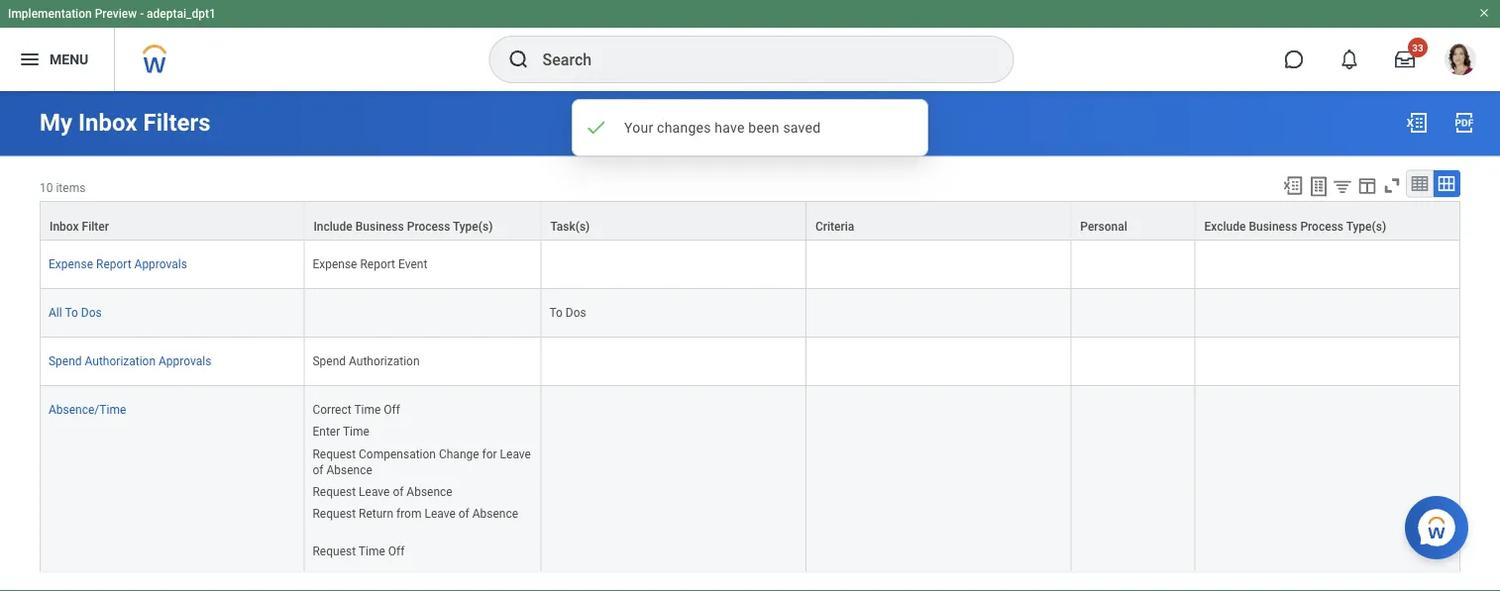 Task type: describe. For each thing, give the bounding box(es) containing it.
fullscreen image
[[1382, 175, 1404, 197]]

table image
[[1411, 174, 1430, 194]]

expense for expense report event
[[313, 257, 357, 271]]

spend for spend authorization approvals
[[49, 355, 82, 368]]

10 items
[[40, 181, 86, 195]]

2 to from the left
[[550, 306, 563, 320]]

row containing expense report approvals
[[40, 240, 1461, 289]]

request for request leave of absence
[[313, 485, 356, 499]]

-
[[140, 7, 144, 21]]

1 horizontal spatial of
[[393, 485, 404, 499]]

inbox filter
[[50, 220, 109, 234]]

exclude business process type(s) button
[[1196, 202, 1460, 239]]

type(s) for exclude business process type(s)
[[1347, 220, 1387, 234]]

select to filter grid data image
[[1332, 176, 1354, 197]]

2 horizontal spatial absence
[[473, 507, 519, 520]]

exclude
[[1205, 220, 1246, 234]]

personal
[[1081, 220, 1128, 234]]

1 vertical spatial absence
[[407, 485, 453, 499]]

time for correct
[[354, 403, 381, 417]]

have
[[715, 119, 745, 136]]

of inside request compensation change for leave of absence
[[313, 463, 324, 477]]

expense report event element
[[313, 253, 428, 271]]

my inbox filters
[[40, 109, 211, 137]]

Search Workday  search field
[[543, 38, 973, 81]]

close environment banner image
[[1479, 7, 1491, 19]]

change
[[439, 447, 479, 461]]

enter
[[313, 425, 340, 439]]

event
[[398, 257, 428, 271]]

return
[[359, 507, 394, 520]]

your
[[624, 119, 654, 136]]

request time off element
[[313, 540, 405, 558]]

for
[[482, 447, 497, 461]]

criteria
[[816, 220, 855, 234]]

row containing inbox filter
[[40, 201, 1461, 240]]

personal button
[[1072, 202, 1195, 239]]

spend authorization approvals
[[49, 355, 212, 368]]

your changes have been saved
[[624, 119, 821, 136]]

request compensation change for leave of absence element
[[313, 443, 531, 477]]

from
[[396, 507, 422, 520]]

justify image
[[18, 48, 42, 71]]

check image
[[585, 116, 609, 140]]

click to view/edit grid preferences image
[[1357, 175, 1379, 197]]

changes
[[657, 119, 711, 136]]

toolbar inside my inbox filters main content
[[1274, 170, 1461, 201]]

request for request return from leave of absence
[[313, 507, 356, 520]]

notification dialog
[[572, 99, 929, 157]]

absence/time
[[49, 403, 126, 417]]

expense for expense report approvals
[[49, 257, 93, 271]]

correct time off element
[[313, 399, 400, 417]]

view printable version (pdf) image
[[1453, 111, 1477, 135]]

to dos element
[[550, 302, 587, 320]]

spend for spend authorization
[[313, 355, 346, 368]]

10
[[40, 181, 53, 195]]

all
[[49, 306, 62, 320]]

menu banner
[[0, 0, 1501, 91]]

0 vertical spatial inbox
[[78, 109, 137, 137]]

time for enter
[[343, 425, 370, 439]]

export to excel image
[[1283, 175, 1304, 197]]

request time off
[[313, 544, 405, 558]]

filters
[[143, 109, 211, 137]]

33 button
[[1384, 38, 1428, 81]]

enter time
[[313, 425, 370, 439]]

search image
[[507, 48, 531, 71]]

implementation preview -   adeptai_dpt1
[[8, 7, 216, 21]]



Task type: locate. For each thing, give the bounding box(es) containing it.
0 horizontal spatial spend
[[49, 355, 82, 368]]

authorization up the absence/time link
[[85, 355, 156, 368]]

1 business from the left
[[356, 220, 404, 234]]

1 horizontal spatial spend
[[313, 355, 346, 368]]

3 row from the top
[[40, 289, 1461, 338]]

1 authorization from the left
[[85, 355, 156, 368]]

2 type(s) from the left
[[1347, 220, 1387, 234]]

authorization up correct time off element
[[349, 355, 420, 368]]

0 vertical spatial time
[[354, 403, 381, 417]]

correct
[[313, 403, 352, 417]]

absence down for
[[473, 507, 519, 520]]

include
[[314, 220, 353, 234]]

preview
[[95, 7, 137, 21]]

implementation
[[8, 7, 92, 21]]

correct time off
[[313, 403, 400, 417]]

request for request compensation change for leave of absence
[[313, 447, 356, 461]]

report for approvals
[[96, 257, 131, 271]]

2 expense from the left
[[313, 257, 357, 271]]

approvals
[[134, 257, 187, 271], [159, 355, 212, 368]]

2 business from the left
[[1249, 220, 1298, 234]]

all to dos link
[[49, 302, 102, 320]]

off down from
[[388, 544, 405, 558]]

0 vertical spatial approvals
[[134, 257, 187, 271]]

inbox
[[78, 109, 137, 137], [50, 220, 79, 234]]

leave inside request compensation change for leave of absence
[[500, 447, 531, 461]]

2 vertical spatial of
[[459, 507, 470, 520]]

1 horizontal spatial report
[[360, 257, 396, 271]]

to dos
[[550, 306, 587, 320]]

absence up request leave of absence element
[[327, 463, 373, 477]]

absence/time link
[[49, 399, 126, 417]]

0 horizontal spatial leave
[[359, 485, 390, 499]]

0 vertical spatial leave
[[500, 447, 531, 461]]

leave up return
[[359, 485, 390, 499]]

business
[[356, 220, 404, 234], [1249, 220, 1298, 234]]

1 horizontal spatial dos
[[566, 306, 587, 320]]

report for event
[[360, 257, 396, 271]]

2 request from the top
[[313, 485, 356, 499]]

my
[[40, 109, 72, 137]]

1 vertical spatial approvals
[[159, 355, 212, 368]]

0 horizontal spatial report
[[96, 257, 131, 271]]

off inside correct time off element
[[384, 403, 400, 417]]

adeptai_dpt1
[[147, 7, 216, 21]]

include business process type(s)
[[314, 220, 493, 234]]

expense report approvals
[[49, 257, 187, 271]]

items selected list
[[313, 399, 533, 559]]

off
[[384, 403, 400, 417], [388, 544, 405, 558]]

type(s) left task(s)
[[453, 220, 493, 234]]

type(s)
[[453, 220, 493, 234], [1347, 220, 1387, 234]]

1 horizontal spatial to
[[550, 306, 563, 320]]

0 horizontal spatial dos
[[81, 306, 102, 320]]

0 horizontal spatial of
[[313, 463, 324, 477]]

notifications large image
[[1340, 50, 1360, 69]]

business down export to excel image
[[1249, 220, 1298, 234]]

1 horizontal spatial process
[[1301, 220, 1344, 234]]

2 process from the left
[[1301, 220, 1344, 234]]

0 vertical spatial of
[[313, 463, 324, 477]]

1 expense from the left
[[49, 257, 93, 271]]

1 process from the left
[[407, 220, 450, 234]]

2 horizontal spatial leave
[[500, 447, 531, 461]]

all to dos
[[49, 306, 102, 320]]

row containing all to dos
[[40, 289, 1461, 338]]

items
[[56, 181, 86, 195]]

1 to from the left
[[65, 306, 78, 320]]

process for include business process type(s)
[[407, 220, 450, 234]]

request leave of absence
[[313, 485, 453, 499]]

task(s)
[[551, 220, 590, 234]]

2 dos from the left
[[566, 306, 587, 320]]

1 type(s) from the left
[[453, 220, 493, 234]]

business for include
[[356, 220, 404, 234]]

expense down inbox filter
[[49, 257, 93, 271]]

request for request time off
[[313, 544, 356, 558]]

inbox right my
[[78, 109, 137, 137]]

to
[[65, 306, 78, 320], [550, 306, 563, 320]]

dos down task(s)
[[566, 306, 587, 320]]

3 request from the top
[[313, 507, 356, 520]]

2 horizontal spatial of
[[459, 507, 470, 520]]

export to worksheets image
[[1307, 175, 1331, 199]]

0 horizontal spatial authorization
[[85, 355, 156, 368]]

menu
[[50, 51, 88, 68]]

request return from leave of absence
[[313, 507, 519, 520]]

off for correct time off
[[384, 403, 400, 417]]

1 spend from the left
[[49, 355, 82, 368]]

leave right from
[[425, 507, 456, 520]]

row
[[40, 201, 1461, 240], [40, 240, 1461, 289], [40, 289, 1461, 338], [40, 338, 1461, 386], [40, 386, 1461, 572], [40, 572, 1461, 592]]

report left event at the top
[[360, 257, 396, 271]]

off for request time off
[[388, 544, 405, 558]]

report down filter
[[96, 257, 131, 271]]

filter
[[82, 220, 109, 234]]

1 report from the left
[[96, 257, 131, 271]]

compensation
[[359, 447, 436, 461]]

1 request from the top
[[313, 447, 356, 461]]

absence inside request compensation change for leave of absence
[[327, 463, 373, 477]]

spend authorization element
[[313, 351, 420, 368]]

request compensation change for leave of absence
[[313, 447, 531, 477]]

5 row from the top
[[40, 386, 1461, 572]]

process for exclude business process type(s)
[[1301, 220, 1344, 234]]

process up event at the top
[[407, 220, 450, 234]]

profile logan mcneil image
[[1445, 44, 1477, 79]]

1 vertical spatial off
[[388, 544, 405, 558]]

row containing spend authorization approvals
[[40, 338, 1461, 386]]

business for exclude
[[1249, 220, 1298, 234]]

my inbox filters main content
[[0, 91, 1501, 592]]

process
[[407, 220, 450, 234], [1301, 220, 1344, 234]]

2 spend from the left
[[313, 355, 346, 368]]

2 vertical spatial absence
[[473, 507, 519, 520]]

request inside request compensation change for leave of absence
[[313, 447, 356, 461]]

1 vertical spatial inbox
[[50, 220, 79, 234]]

expand table image
[[1437, 174, 1457, 194]]

approvals for spend authorization approvals
[[159, 355, 212, 368]]

saved
[[783, 119, 821, 136]]

expense report approvals link
[[49, 253, 187, 271]]

1 vertical spatial time
[[343, 425, 370, 439]]

inbox large image
[[1396, 50, 1415, 69]]

of up from
[[393, 485, 404, 499]]

report
[[96, 257, 131, 271], [360, 257, 396, 271]]

2 vertical spatial leave
[[425, 507, 456, 520]]

2 report from the left
[[360, 257, 396, 271]]

of
[[313, 463, 324, 477], [393, 485, 404, 499], [459, 507, 470, 520]]

0 vertical spatial absence
[[327, 463, 373, 477]]

0 vertical spatial off
[[384, 403, 400, 417]]

to down task(s)
[[550, 306, 563, 320]]

authorization
[[85, 355, 156, 368], [349, 355, 420, 368]]

time
[[354, 403, 381, 417], [343, 425, 370, 439], [359, 544, 385, 558]]

cell
[[542, 240, 807, 289], [807, 240, 1072, 289], [1072, 240, 1196, 289], [1196, 240, 1461, 289], [305, 289, 542, 338], [807, 289, 1072, 338], [1072, 289, 1196, 338], [1196, 289, 1461, 338], [542, 338, 807, 386], [807, 338, 1072, 386], [1072, 338, 1196, 386], [1196, 338, 1461, 386], [542, 386, 807, 572], [807, 386, 1072, 572], [1072, 386, 1196, 572], [1196, 386, 1461, 572], [40, 572, 305, 592], [305, 572, 542, 592], [542, 572, 807, 592], [807, 572, 1072, 592], [1072, 572, 1196, 592], [1196, 572, 1461, 592]]

time down return
[[359, 544, 385, 558]]

time up enter time element
[[354, 403, 381, 417]]

authorization for spend authorization
[[349, 355, 420, 368]]

1 vertical spatial of
[[393, 485, 404, 499]]

off inside request time off element
[[388, 544, 405, 558]]

dos right "all"
[[81, 306, 102, 320]]

request leave of absence element
[[313, 481, 453, 499]]

0 horizontal spatial process
[[407, 220, 450, 234]]

0 horizontal spatial expense
[[49, 257, 93, 271]]

0 horizontal spatial business
[[356, 220, 404, 234]]

2 authorization from the left
[[349, 355, 420, 368]]

off up compensation
[[384, 403, 400, 417]]

approvals for expense report approvals
[[134, 257, 187, 271]]

inbox left filter
[[50, 220, 79, 234]]

4 row from the top
[[40, 338, 1461, 386]]

spend up correct
[[313, 355, 346, 368]]

business up expense report event element
[[356, 220, 404, 234]]

0 horizontal spatial to
[[65, 306, 78, 320]]

inbox filter button
[[41, 202, 304, 239]]

1 row from the top
[[40, 201, 1461, 240]]

33
[[1413, 42, 1424, 54]]

spend down "all"
[[49, 355, 82, 368]]

2 vertical spatial time
[[359, 544, 385, 558]]

1 horizontal spatial business
[[1249, 220, 1298, 234]]

been
[[749, 119, 780, 136]]

request
[[313, 447, 356, 461], [313, 485, 356, 499], [313, 507, 356, 520], [313, 544, 356, 558]]

time for request
[[359, 544, 385, 558]]

absence
[[327, 463, 373, 477], [407, 485, 453, 499], [473, 507, 519, 520]]

type(s) for include business process type(s)
[[453, 220, 493, 234]]

1 horizontal spatial leave
[[425, 507, 456, 520]]

2 row from the top
[[40, 240, 1461, 289]]

leave right for
[[500, 447, 531, 461]]

task(s) button
[[542, 202, 806, 239]]

expense report event
[[313, 257, 428, 271]]

1 horizontal spatial expense
[[313, 257, 357, 271]]

dos
[[81, 306, 102, 320], [566, 306, 587, 320]]

include business process type(s) button
[[305, 202, 541, 239]]

1 vertical spatial leave
[[359, 485, 390, 499]]

process down export to worksheets 'image'
[[1301, 220, 1344, 234]]

menu button
[[0, 28, 114, 91]]

1 horizontal spatial authorization
[[349, 355, 420, 368]]

row containing absence/time
[[40, 386, 1461, 572]]

0 horizontal spatial type(s)
[[453, 220, 493, 234]]

criteria button
[[807, 202, 1071, 239]]

toolbar
[[1274, 170, 1461, 201]]

of right from
[[459, 507, 470, 520]]

expense down include
[[313, 257, 357, 271]]

1 dos from the left
[[81, 306, 102, 320]]

0 horizontal spatial absence
[[327, 463, 373, 477]]

expense
[[49, 257, 93, 271], [313, 257, 357, 271]]

exclude business process type(s)
[[1205, 220, 1387, 234]]

spend authorization
[[313, 355, 420, 368]]

leave
[[500, 447, 531, 461], [359, 485, 390, 499], [425, 507, 456, 520]]

absence up request return from leave of absence element
[[407, 485, 453, 499]]

to right "all"
[[65, 306, 78, 320]]

export to excel image
[[1406, 111, 1429, 135]]

request return from leave of absence element
[[313, 503, 519, 520]]

6 row from the top
[[40, 572, 1461, 592]]

spend authorization approvals link
[[49, 351, 212, 368]]

authorization for spend authorization approvals
[[85, 355, 156, 368]]

1 horizontal spatial type(s)
[[1347, 220, 1387, 234]]

4 request from the top
[[313, 544, 356, 558]]

spend
[[49, 355, 82, 368], [313, 355, 346, 368]]

time down correct time off
[[343, 425, 370, 439]]

enter time element
[[313, 421, 370, 439]]

type(s) down click to view/edit grid preferences icon
[[1347, 220, 1387, 234]]

inbox inside popup button
[[50, 220, 79, 234]]

1 horizontal spatial absence
[[407, 485, 453, 499]]

of down enter
[[313, 463, 324, 477]]



Task type: vqa. For each thing, say whether or not it's contained in the screenshot.
X image
no



